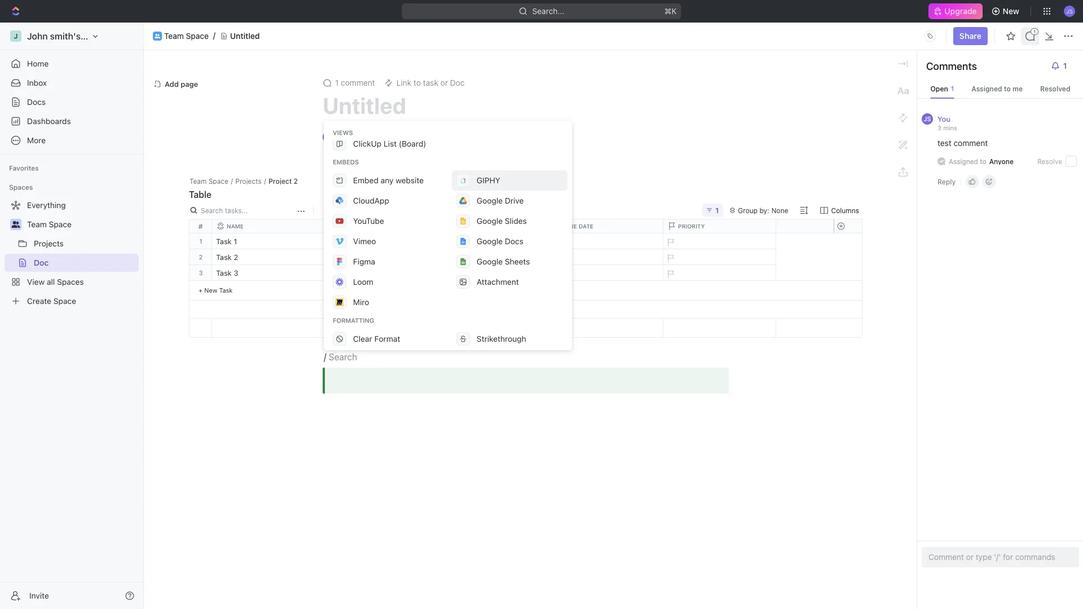 Task type: locate. For each thing, give the bounding box(es) containing it.
any
[[381, 176, 393, 185]]

spaces
[[9, 183, 33, 191]]

grid
[[190, 219, 864, 338]]

2 horizontal spatial 2
[[294, 177, 298, 185]]

list up updated:
[[384, 119, 397, 128]]

1 set priority element from the top
[[662, 234, 679, 251]]

2 horizontal spatial 3
[[938, 124, 942, 131]]

0 horizontal spatial team space
[[27, 220, 72, 229]]

0 vertical spatial untitled
[[230, 31, 260, 41]]

1 vertical spatial to do cell
[[438, 265, 551, 280]]

2 horizontal spatial /
[[324, 352, 326, 362]]

page
[[181, 80, 198, 88]]

1 horizontal spatial docs
[[505, 237, 523, 246]]

team inside sidebar navigation
[[27, 220, 47, 229]]

1 horizontal spatial untitled
[[323, 92, 406, 119]]

new inside new button
[[1003, 6, 1019, 16]]

0 vertical spatial team
[[164, 31, 184, 41]]

2 google from the top
[[477, 216, 503, 226]]

comment
[[341, 78, 375, 87], [954, 138, 988, 148]]

new right upgrade
[[1003, 6, 1019, 16]]

set priority element for 2
[[662, 250, 679, 267]]

1 2 3
[[199, 237, 203, 276]]

miro
[[353, 298, 369, 307]]

press space to select this row. row
[[190, 234, 212, 249], [212, 234, 776, 251], [190, 249, 212, 265], [212, 249, 776, 267], [190, 265, 212, 281], [212, 265, 776, 283], [212, 319, 776, 338]]

1 do from the top
[[455, 254, 464, 261]]

0 horizontal spatial team
[[27, 220, 47, 229]]

google docs
[[477, 237, 523, 246]]

team space right user group icon
[[164, 31, 209, 41]]

search...
[[532, 6, 564, 16]]

space right user group icon
[[186, 31, 209, 41]]

to do cell for task 3
[[438, 265, 551, 280]]

2 set priority image from the top
[[662, 266, 679, 283]]

pm
[[469, 132, 481, 142]]

cell for task 2
[[551, 249, 663, 265]]

0 vertical spatial do
[[455, 254, 464, 261]]

list for (list)
[[507, 119, 520, 128]]

row group
[[190, 234, 212, 301], [212, 234, 776, 318], [834, 234, 862, 301], [834, 319, 862, 337]]

1 vertical spatial team
[[190, 177, 207, 185]]

1 vertical spatial new
[[204, 287, 217, 294]]

2 to do cell from the top
[[438, 265, 551, 280]]

comment up assigned to
[[954, 138, 988, 148]]

team right user group icon
[[164, 31, 184, 41]]

views
[[333, 129, 353, 137]]

team right user group image
[[27, 220, 47, 229]]

to do for task 2
[[445, 254, 464, 261]]

1 vertical spatial team space
[[27, 220, 72, 229]]

google
[[477, 196, 503, 205], [477, 216, 503, 226], [477, 237, 503, 246], [477, 257, 503, 266]]

to do
[[445, 254, 464, 261], [445, 270, 464, 277]]

space
[[186, 31, 209, 41], [209, 177, 228, 185], [49, 220, 72, 229]]

progress
[[453, 238, 487, 246]]

1 horizontal spatial comment
[[954, 138, 988, 148]]

1 vertical spatial assigned
[[949, 157, 978, 165]]

clickup up 'last'
[[353, 119, 382, 128]]

new for new task
[[204, 287, 217, 294]]

google slides
[[477, 216, 527, 226]]

task down the task 1
[[216, 253, 232, 261]]

0 vertical spatial docs
[[27, 97, 46, 107]]

3 down you at top right
[[938, 124, 942, 131]]

team inside team space / projects / project 2 table
[[190, 177, 207, 185]]

1 vertical spatial do
[[455, 270, 464, 277]]

clickup list (list)
[[477, 119, 541, 128]]

last updated: today at 4:34 pm
[[361, 132, 481, 142]]

0 vertical spatial to do cell
[[438, 249, 551, 265]]

task for task 2
[[216, 253, 232, 261]]

1 horizontal spatial 2
[[234, 253, 238, 261]]

1 horizontal spatial 3
[[234, 269, 238, 277]]

0 vertical spatial to do
[[445, 254, 464, 261]]

1 horizontal spatial team
[[164, 31, 184, 41]]

2 left task 2
[[199, 253, 203, 261]]

1 horizontal spatial team space
[[164, 31, 209, 41]]

1 up task 2
[[234, 237, 237, 246]]

me
[[1013, 85, 1023, 93]]

team space right user group image
[[27, 220, 72, 229]]

2 up task 3
[[234, 253, 238, 261]]

⌘k
[[664, 6, 677, 16]]

team space for team space link corresponding to user group image
[[27, 220, 72, 229]]

1 to do cell from the top
[[438, 249, 551, 265]]

0 horizontal spatial docs
[[27, 97, 46, 107]]

mins
[[943, 124, 957, 131]]

3 for you 3 mins
[[938, 124, 942, 131]]

0 horizontal spatial 1
[[199, 237, 202, 245]]

comment up clickup list (table)
[[341, 78, 375, 87]]

team space
[[164, 31, 209, 41], [27, 220, 72, 229]]

docs
[[27, 97, 46, 107], [505, 237, 523, 246]]

assigned down test comment
[[949, 157, 978, 165]]

space inside sidebar navigation
[[49, 220, 72, 229]]

embed any website
[[353, 176, 424, 185]]

new
[[1003, 6, 1019, 16], [204, 287, 217, 294]]

1 up views at top left
[[335, 78, 339, 87]]

2 horizontal spatial 1
[[335, 78, 339, 87]]

/
[[231, 177, 233, 185], [264, 177, 266, 185], [324, 352, 326, 362]]

1 for 1 comment
[[335, 78, 339, 87]]

do for 3
[[455, 270, 464, 277]]

0 horizontal spatial new
[[204, 287, 217, 294]]

sidebar navigation
[[0, 23, 144, 609]]

you 3 mins
[[938, 115, 957, 131]]

task up task 2
[[216, 237, 232, 246]]

press space to select this row. row containing 3
[[190, 265, 212, 281]]

3 inside you 3 mins
[[938, 124, 942, 131]]

format
[[374, 334, 400, 344]]

team up table
[[190, 177, 207, 185]]

in progress
[[445, 238, 487, 246]]

0 vertical spatial space
[[186, 31, 209, 41]]

favorites button
[[5, 161, 43, 175]]

list down clickup list (table)
[[384, 139, 397, 148]]

list for (board)
[[384, 139, 397, 148]]

inbox link
[[5, 74, 139, 92]]

1 inside 1 2 3
[[199, 237, 202, 245]]

task
[[216, 237, 232, 246], [216, 253, 232, 261], [216, 269, 232, 277], [219, 287, 233, 294]]

google up "in progress" cell
[[477, 216, 503, 226]]

1 vertical spatial space
[[209, 177, 228, 185]]

list left (list)
[[507, 119, 520, 128]]

1 comment
[[335, 78, 375, 87]]

new inside grid
[[204, 287, 217, 294]]

new button
[[987, 2, 1026, 20]]

1 horizontal spatial team space link
[[164, 31, 209, 41]]

john
[[329, 237, 343, 246]]

js
[[924, 115, 931, 123]]

0 vertical spatial new
[[1003, 6, 1019, 16]]

0 vertical spatial team space link
[[164, 31, 209, 41]]

team space inside sidebar navigation
[[27, 220, 72, 229]]

google down "in progress" cell
[[477, 257, 503, 266]]

new task
[[204, 287, 233, 294]]

cell for task 3
[[551, 265, 663, 280]]

task down task 2
[[216, 269, 232, 277]]

#
[[198, 222, 203, 230]]

1 horizontal spatial 1
[[234, 237, 237, 246]]

0 horizontal spatial 2
[[199, 253, 203, 261]]

1 google from the top
[[477, 196, 503, 205]]

0 vertical spatial comment
[[341, 78, 375, 87]]

upgrade
[[945, 6, 977, 16]]

slides
[[505, 216, 527, 226]]

docs down "inbox"
[[27, 97, 46, 107]]

docs down slides
[[505, 237, 523, 246]]

google for google slides
[[477, 216, 503, 226]]

3 google from the top
[[477, 237, 503, 246]]

list
[[384, 119, 397, 128], [507, 119, 520, 128], [384, 139, 397, 148]]

(table)
[[399, 119, 424, 128]]

2
[[294, 177, 298, 185], [234, 253, 238, 261], [199, 253, 203, 261]]

row group containing task 1
[[212, 234, 776, 318]]

today
[[415, 132, 438, 142]]

space inside team space / projects / project 2 table
[[209, 177, 228, 185]]

1 to do from the top
[[445, 254, 464, 261]]

clear format
[[353, 334, 400, 344]]

2 for 1 2 3
[[199, 253, 203, 261]]

0 vertical spatial team space
[[164, 31, 209, 41]]

2 inside team space / projects / project 2 table
[[294, 177, 298, 185]]

inbox
[[27, 78, 47, 87]]

to
[[1004, 85, 1011, 93], [980, 157, 986, 165], [445, 254, 453, 261], [445, 270, 453, 277]]

cell for task 1
[[551, 234, 663, 249]]

2 vertical spatial space
[[49, 220, 72, 229]]

new down task 3
[[204, 287, 217, 294]]

share
[[960, 31, 982, 41]]

1
[[335, 78, 339, 87], [234, 237, 237, 246], [199, 237, 202, 245]]

1 for 1 2 3
[[199, 237, 202, 245]]

docs link
[[5, 93, 139, 111]]

1 horizontal spatial /
[[264, 177, 266, 185]]

team space link
[[164, 31, 209, 41], [27, 215, 137, 234]]

set priority element
[[662, 234, 679, 251], [662, 250, 679, 267], [662, 266, 679, 283]]

0 horizontal spatial team space link
[[27, 215, 137, 234]]

team for user group image
[[27, 220, 47, 229]]

google for google drive
[[477, 196, 503, 205]]

3 inside press space to select this row. row
[[234, 269, 238, 277]]

1 set priority image from the top
[[662, 250, 679, 267]]

clickup list (table)
[[353, 119, 424, 128]]

google drive
[[477, 196, 524, 205]]

upgrade link
[[929, 3, 982, 19]]

1 vertical spatial team space link
[[27, 215, 137, 234]]

google down google slides
[[477, 237, 503, 246]]

strikethrough
[[477, 334, 526, 344]]

2 do from the top
[[455, 270, 464, 277]]

google down giphy at the top left
[[477, 196, 503, 205]]

clickup
[[353, 119, 382, 128], [477, 119, 505, 128], [353, 139, 382, 148]]

1 horizontal spatial new
[[1003, 6, 1019, 16]]

2 to do from the top
[[445, 270, 464, 277]]

2 vertical spatial team
[[27, 220, 47, 229]]

to do cell for task 2
[[438, 249, 551, 265]]

assigned for assigned to me
[[972, 85, 1002, 93]]

loom
[[353, 277, 373, 287]]

assigned left me
[[972, 85, 1002, 93]]

row
[[212, 219, 776, 233]]

2 horizontal spatial team
[[190, 177, 207, 185]]

cloudapp
[[353, 196, 389, 205]]

to do cell
[[438, 249, 551, 265], [438, 265, 551, 280]]

clear
[[353, 334, 372, 344]]

set priority image for 3
[[662, 266, 679, 283]]

press space to select this row. row containing task 3
[[212, 265, 776, 283]]

set priority element for 1
[[662, 234, 679, 251]]

clickup up embeds
[[353, 139, 382, 148]]

2 inside 1 2 3
[[199, 253, 203, 261]]

1 vertical spatial untitled
[[323, 92, 406, 119]]

team
[[164, 31, 184, 41], [190, 177, 207, 185], [27, 220, 47, 229]]

cell
[[551, 234, 663, 249], [325, 249, 438, 265], [551, 249, 663, 265], [325, 265, 438, 280], [551, 265, 663, 280]]

space right user group image
[[49, 220, 72, 229]]

1 vertical spatial to do
[[445, 270, 464, 277]]

space for user group image
[[49, 220, 72, 229]]

space up table
[[209, 177, 228, 185]]

0 vertical spatial assigned
[[972, 85, 1002, 93]]

assigned
[[972, 85, 1002, 93], [949, 157, 978, 165]]

1 down #
[[199, 237, 202, 245]]

3 set priority element from the top
[[662, 266, 679, 283]]

clickup up pm
[[477, 119, 505, 128]]

3 down task 2
[[234, 269, 238, 277]]

search tasks...
[[201, 206, 248, 214]]

4 google from the top
[[477, 257, 503, 266]]

in
[[445, 238, 451, 246]]

2 right project
[[294, 177, 298, 185]]

1 vertical spatial docs
[[505, 237, 523, 246]]

set priority image
[[662, 250, 679, 267], [662, 266, 679, 283]]

do for 2
[[455, 254, 464, 261]]

0 horizontal spatial comment
[[341, 78, 375, 87]]

1 vertical spatial comment
[[954, 138, 988, 148]]

untitled
[[230, 31, 260, 41], [323, 92, 406, 119]]

3 left task 3
[[199, 269, 203, 276]]

2 set priority element from the top
[[662, 250, 679, 267]]



Task type: vqa. For each thing, say whether or not it's contained in the screenshot.
Share
yes



Task type: describe. For each thing, give the bounding box(es) containing it.
2 for task 2
[[234, 253, 238, 261]]

last
[[361, 132, 377, 142]]

set priority image for 2
[[662, 250, 679, 267]]

youtube
[[353, 216, 384, 226]]

task for task 3
[[216, 269, 232, 277]]

comments
[[926, 60, 977, 72]]

table
[[189, 189, 211, 200]]

press space to select this row. row containing 2
[[190, 249, 212, 265]]

figma
[[353, 257, 375, 266]]

to do for task 3
[[445, 270, 464, 277]]

resolve
[[1037, 157, 1062, 165]]

embeds
[[333, 159, 359, 166]]

user group image
[[12, 221, 20, 228]]

dashboards link
[[5, 112, 139, 130]]

team space / projects / project 2 table
[[189, 177, 298, 200]]

team space link for user group icon
[[164, 31, 209, 41]]

team space for team space link corresponding to user group icon
[[164, 31, 209, 41]]

press space to select this row. row containing task 2
[[212, 249, 776, 267]]

add
[[165, 80, 179, 88]]

reply
[[938, 178, 956, 186]]

at
[[440, 132, 447, 142]]

add page
[[165, 80, 198, 88]]

resolved
[[1040, 85, 1070, 93]]

set priority element for 3
[[662, 266, 679, 283]]

drive
[[505, 196, 524, 205]]

comment for test comment
[[954, 138, 988, 148]]

project
[[269, 177, 292, 185]]

task down task 3
[[219, 287, 233, 294]]

row inside grid
[[212, 219, 776, 233]]

press space to select this row. row containing task 1
[[212, 234, 776, 251]]

assigned to
[[949, 157, 986, 165]]

giphy
[[477, 176, 500, 185]]

team for user group icon
[[164, 31, 184, 41]]

embed
[[353, 176, 379, 185]]

user group image
[[155, 34, 160, 38]]

task 3
[[216, 269, 238, 277]]

test
[[938, 138, 952, 148]]

(board)
[[399, 139, 426, 148]]

google for google docs
[[477, 237, 503, 246]]

open
[[930, 85, 948, 93]]

task 1
[[216, 237, 237, 246]]

1 inside press space to select this row. row
[[234, 237, 237, 246]]

0 horizontal spatial 3
[[199, 269, 203, 276]]

comment for 1 comment
[[341, 78, 375, 87]]

home link
[[5, 55, 139, 73]]

dashboards
[[27, 116, 71, 126]]

0 horizontal spatial /
[[231, 177, 233, 185]]

vimeo
[[353, 237, 376, 246]]

3 for task 3
[[234, 269, 238, 277]]

john smith cell
[[325, 234, 438, 249]]

clickup for clickup list (board)
[[353, 139, 382, 148]]

invite
[[29, 591, 49, 601]]

(list)
[[522, 119, 541, 128]]

0 horizontal spatial untitled
[[230, 31, 260, 41]]

clickup list (board)
[[353, 139, 426, 148]]

favorites
[[9, 164, 39, 172]]

you
[[938, 115, 951, 123]]

test comment
[[938, 138, 988, 148]]

website
[[396, 176, 424, 185]]

press space to select this row. row containing 1
[[190, 234, 212, 249]]

clickup for clickup list (table)
[[353, 119, 382, 128]]

task 2
[[216, 253, 238, 261]]

new for new
[[1003, 6, 1019, 16]]

task for task 1
[[216, 237, 232, 246]]

grid containing task 1
[[190, 219, 864, 338]]

docs inside sidebar navigation
[[27, 97, 46, 107]]

search
[[201, 206, 223, 214]]

home
[[27, 59, 49, 68]]

google for google sheets
[[477, 257, 503, 266]]

4:34
[[449, 132, 467, 142]]

john smith
[[329, 237, 364, 246]]

team space link for user group image
[[27, 215, 137, 234]]

google sheets
[[477, 257, 530, 266]]

Search tasks... text field
[[201, 203, 294, 218]]

list for (table)
[[384, 119, 397, 128]]

in progress cell
[[438, 234, 551, 249]]

attachment
[[477, 277, 519, 287]]

sheets
[[505, 257, 530, 266]]

projects
[[235, 177, 262, 185]]

assigned for assigned to
[[949, 157, 978, 165]]

updated:
[[379, 132, 413, 142]]

row group containing 1 2 3
[[190, 234, 212, 301]]

space for user group icon
[[186, 31, 209, 41]]

smith
[[345, 237, 364, 246]]

set priority image
[[662, 234, 679, 251]]

assigned to me
[[972, 85, 1023, 93]]

clickup for clickup list (list)
[[477, 119, 505, 128]]

tasks...
[[225, 206, 248, 214]]

formatting
[[333, 317, 374, 324]]



